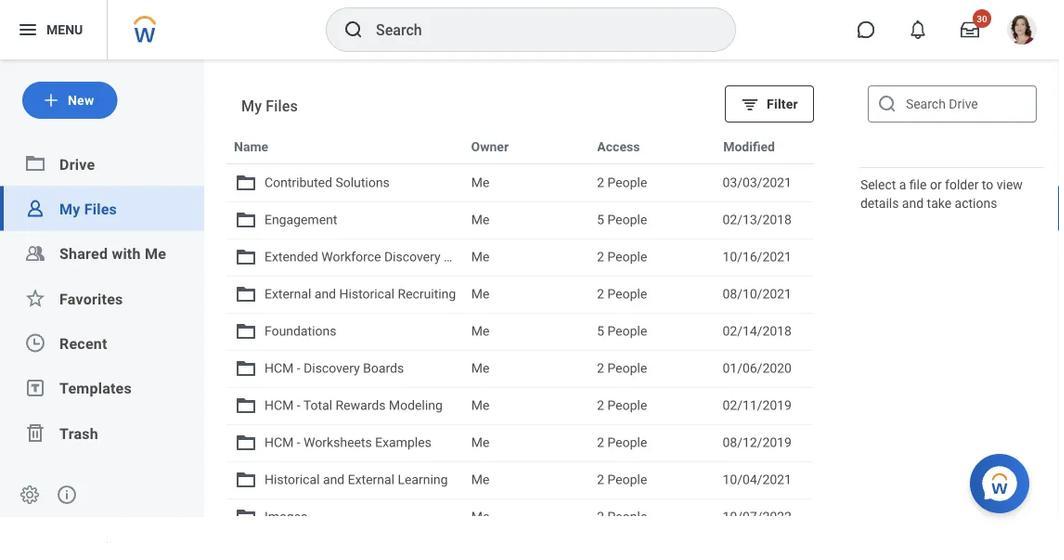 Task type: vqa. For each thing, say whether or not it's contained in the screenshot.


Task type: describe. For each thing, give the bounding box(es) containing it.
engagement link
[[235, 209, 457, 231]]

2 people for 01/06/2020
[[597, 361, 648, 376]]

recent button
[[59, 335, 107, 353]]

me cell for foundations
[[464, 314, 590, 349]]

shared with me
[[59, 245, 166, 263]]

row containing external and historical recruiting
[[227, 276, 815, 313]]

30 button
[[950, 9, 992, 50]]

hcm - total rewards modeling
[[265, 398, 443, 413]]

recent
[[59, 335, 107, 353]]

favorites
[[59, 290, 123, 308]]

item list region
[[204, 59, 837, 543]]

5 for 02/13/2018
[[597, 212, 605, 228]]

profile logan mcneil image
[[1008, 15, 1037, 48]]

hcm - worksheets examples
[[265, 435, 432, 450]]

new
[[68, 93, 94, 108]]

me for foundations
[[472, 324, 490, 339]]

2 for 08/12/2019
[[597, 435, 605, 450]]

02/11/2019
[[723, 398, 792, 413]]

hcm - discovery boards link
[[235, 358, 457, 380]]

me for hcm - total rewards modeling
[[472, 398, 490, 413]]

- for worksheets
[[297, 435, 301, 450]]

me for hcm - worksheets examples
[[472, 435, 490, 450]]

row containing foundations
[[227, 313, 815, 350]]

menu
[[46, 22, 83, 37]]

star image
[[24, 287, 46, 309]]

0 horizontal spatial search image
[[343, 19, 365, 41]]

me cell for images
[[464, 500, 590, 535]]

5 people for 02/14/2018
[[597, 324, 648, 339]]

trash image
[[24, 422, 46, 444]]

hcm for hcm - discovery boards
[[265, 361, 294, 376]]

people for 02/13/2018
[[608, 212, 648, 228]]

2 people for 10/07/2022
[[597, 509, 648, 525]]

trash button
[[59, 425, 98, 442]]

workforce
[[322, 249, 381, 265]]

08/10/2021
[[723, 287, 792, 302]]

access
[[598, 139, 640, 154]]

with
[[112, 245, 141, 263]]

drive button
[[59, 155, 95, 173]]

people for 03/03/2021
[[608, 175, 648, 190]]

people for 08/10/2021
[[608, 287, 648, 302]]

me cell for historical and external learning
[[464, 463, 590, 498]]

01/06/2020
[[723, 361, 792, 376]]

2 people link for 08/10/2021
[[597, 284, 708, 305]]

hcm - discovery boards
[[265, 361, 404, 376]]

2 people link for 10/04/2021
[[597, 470, 708, 490]]

images
[[265, 509, 308, 525]]

take
[[927, 196, 952, 211]]

plus image
[[42, 91, 60, 110]]

a
[[900, 177, 907, 192]]

user image
[[24, 197, 46, 220]]

row containing images
[[227, 499, 815, 536]]

me for contributed solutions
[[472, 175, 490, 190]]

inbox large image
[[961, 20, 980, 39]]

favorites button
[[59, 290, 123, 308]]

historical and external learning link
[[235, 469, 457, 491]]

folder
[[946, 177, 979, 192]]

0 horizontal spatial my files
[[59, 200, 117, 218]]

trash
[[59, 425, 98, 442]]

select a file or folder to view details and take actions
[[861, 177, 1023, 211]]

and for 08/10/2021
[[315, 287, 336, 302]]

external and historical recruiting link
[[235, 283, 457, 306]]

new button
[[22, 82, 117, 119]]

images link
[[235, 506, 457, 528]]

1 horizontal spatial search image
[[877, 93, 899, 115]]

2 people for 08/12/2019
[[597, 435, 648, 450]]

2 people for 10/16/2021
[[597, 249, 648, 265]]

info image
[[56, 484, 78, 506]]

0 vertical spatial external
[[265, 287, 311, 302]]

extended
[[265, 249, 318, 265]]

row containing hcm - worksheets examples
[[227, 424, 815, 462]]

hcm - total rewards modeling link
[[235, 395, 457, 417]]

hcm for hcm - total rewards modeling
[[265, 398, 294, 413]]

1 vertical spatial files
[[84, 200, 117, 218]]

drive
[[59, 155, 95, 173]]

shared with me image
[[24, 242, 46, 265]]

2 people link for 08/12/2019
[[597, 433, 708, 453]]

filter button
[[725, 85, 815, 123]]

me cell for engagement
[[464, 202, 590, 238]]

people for 10/07/2022
[[608, 509, 648, 525]]

discovery for workforce
[[385, 249, 441, 265]]

shared
[[59, 245, 108, 263]]

files inside item list "region"
[[266, 97, 298, 115]]

modeling
[[389, 398, 443, 413]]

row containing extended workforce discovery boards
[[227, 239, 815, 276]]

owner
[[471, 139, 509, 154]]

row containing contributed solutions
[[227, 164, 815, 202]]



Task type: locate. For each thing, give the bounding box(es) containing it.
5 people for 02/13/2018
[[597, 212, 648, 228]]

hcm for hcm - worksheets examples
[[265, 435, 294, 450]]

hcm
[[265, 361, 294, 376], [265, 398, 294, 413], [265, 435, 294, 450]]

10/16/2021
[[723, 249, 792, 265]]

1 2 people from the top
[[597, 175, 648, 190]]

1 horizontal spatial boards
[[444, 249, 485, 265]]

1 horizontal spatial my
[[241, 97, 262, 115]]

historical inside "link"
[[265, 472, 320, 488]]

4 2 from the top
[[597, 361, 605, 376]]

0 horizontal spatial discovery
[[304, 361, 360, 376]]

02/13/2018
[[723, 212, 792, 228]]

1 vertical spatial 5 people link
[[597, 321, 708, 342]]

5
[[597, 212, 605, 228], [597, 324, 605, 339]]

8 2 people link from the top
[[597, 507, 708, 528]]

5 row from the top
[[227, 276, 815, 313]]

02/14/2018
[[723, 324, 792, 339]]

boards for hcm - discovery boards
[[363, 361, 404, 376]]

0 horizontal spatial my
[[59, 200, 80, 218]]

2 for 10/07/2022
[[597, 509, 605, 525]]

row containing engagement
[[227, 202, 815, 239]]

row containing hcm - discovery boards
[[227, 350, 815, 387]]

6 row from the top
[[227, 313, 815, 350]]

1 - from the top
[[297, 361, 301, 376]]

6 me cell from the top
[[464, 351, 590, 386]]

me cell for hcm - total rewards modeling
[[464, 388, 590, 424]]

external down hcm - worksheets examples
[[348, 472, 395, 488]]

2 people
[[597, 175, 648, 190], [597, 249, 648, 265], [597, 287, 648, 302], [597, 361, 648, 376], [597, 398, 648, 413], [597, 435, 648, 450], [597, 472, 648, 488], [597, 509, 648, 525]]

- for total
[[297, 398, 301, 413]]

filter
[[767, 96, 799, 112]]

0 vertical spatial boards
[[444, 249, 485, 265]]

2 people for 08/10/2021
[[597, 287, 648, 302]]

foundations
[[265, 324, 337, 339]]

hcm - worksheets examples link
[[235, 432, 457, 454]]

1 vertical spatial my
[[59, 200, 80, 218]]

or
[[931, 177, 942, 192]]

and
[[903, 196, 924, 211], [315, 287, 336, 302], [323, 472, 345, 488]]

0 vertical spatial and
[[903, 196, 924, 211]]

2 me cell from the top
[[464, 202, 590, 238]]

me for hcm - discovery boards
[[472, 361, 490, 376]]

grid inside item list "region"
[[227, 127, 815, 543]]

8 row from the top
[[227, 387, 815, 424]]

10 me cell from the top
[[464, 500, 590, 535]]

1 row from the top
[[227, 127, 815, 164]]

7 2 from the top
[[597, 472, 605, 488]]

2 people link for 03/03/2021
[[597, 173, 708, 193]]

rewards
[[336, 398, 386, 413]]

hcm left 'total'
[[265, 398, 294, 413]]

2 5 people from the top
[[597, 324, 648, 339]]

discovery up recruiting
[[385, 249, 441, 265]]

boards
[[444, 249, 485, 265], [363, 361, 404, 376]]

Search Workday  search field
[[376, 9, 698, 50]]

-
[[297, 361, 301, 376], [297, 398, 301, 413], [297, 435, 301, 450]]

my files
[[241, 97, 298, 115], [59, 200, 117, 218]]

2 5 from the top
[[597, 324, 605, 339]]

0 vertical spatial hcm
[[265, 361, 294, 376]]

1 vertical spatial external
[[348, 472, 395, 488]]

external inside "link"
[[348, 472, 395, 488]]

0 vertical spatial 5 people
[[597, 212, 648, 228]]

1 vertical spatial boards
[[363, 361, 404, 376]]

me cell for hcm - worksheets examples
[[464, 425, 590, 461]]

1 me cell from the top
[[464, 165, 590, 201]]

2
[[597, 175, 605, 190], [597, 249, 605, 265], [597, 287, 605, 302], [597, 361, 605, 376], [597, 398, 605, 413], [597, 435, 605, 450], [597, 472, 605, 488], [597, 509, 605, 525]]

worksheets
[[304, 435, 372, 450]]

- for discovery
[[297, 361, 301, 376]]

me cell for external and historical recruiting
[[464, 277, 590, 312]]

2 - from the top
[[297, 398, 301, 413]]

1 horizontal spatial my files
[[241, 97, 298, 115]]

2 people link for 01/06/2020
[[597, 359, 708, 379]]

1 vertical spatial -
[[297, 398, 301, 413]]

row containing hcm - total rewards modeling
[[227, 387, 815, 424]]

1 vertical spatial my files
[[59, 200, 117, 218]]

2 people link
[[597, 173, 708, 193], [597, 247, 708, 267], [597, 284, 708, 305], [597, 359, 708, 379], [597, 396, 708, 416], [597, 433, 708, 453], [597, 470, 708, 490], [597, 507, 708, 528]]

2 2 people link from the top
[[597, 247, 708, 267]]

recruiting
[[398, 287, 456, 302]]

me cell for hcm - discovery boards
[[464, 351, 590, 386]]

grid
[[227, 127, 815, 543]]

10/07/2022
[[723, 509, 792, 525]]

1 horizontal spatial discovery
[[385, 249, 441, 265]]

my
[[241, 97, 262, 115], [59, 200, 80, 218]]

2 for 02/11/2019
[[597, 398, 605, 413]]

5 people link for 02/13/2018
[[597, 210, 708, 230]]

2 people link for 02/11/2019
[[597, 396, 708, 416]]

3 me cell from the top
[[464, 240, 590, 275]]

3 row from the top
[[227, 202, 815, 239]]

1 5 people from the top
[[597, 212, 648, 228]]

hcm inside "link"
[[265, 398, 294, 413]]

10 row from the top
[[227, 462, 815, 499]]

external
[[265, 287, 311, 302], [348, 472, 395, 488]]

0 horizontal spatial boards
[[363, 361, 404, 376]]

filter image
[[741, 95, 760, 113]]

people for 10/16/2021
[[608, 249, 648, 265]]

me for images
[[472, 509, 490, 525]]

discovery down foundations link at the bottom left
[[304, 361, 360, 376]]

row
[[227, 127, 815, 164], [227, 164, 815, 202], [227, 202, 815, 239], [227, 239, 815, 276], [227, 276, 815, 313], [227, 313, 815, 350], [227, 350, 815, 387], [227, 387, 815, 424], [227, 424, 815, 462], [227, 462, 815, 499], [227, 499, 815, 536]]

4 2 people from the top
[[597, 361, 648, 376]]

and inside "select a file or folder to view details and take actions"
[[903, 196, 924, 211]]

workday assistant region
[[971, 447, 1037, 514]]

templates
[[59, 380, 132, 398]]

people for 08/12/2019
[[608, 435, 648, 450]]

2 5 people link from the top
[[597, 321, 708, 342]]

me cell
[[464, 165, 590, 201], [464, 202, 590, 238], [464, 240, 590, 275], [464, 277, 590, 312], [464, 314, 590, 349], [464, 351, 590, 386], [464, 388, 590, 424], [464, 425, 590, 461], [464, 463, 590, 498], [464, 500, 590, 535]]

2 people from the top
[[608, 212, 648, 228]]

8 2 from the top
[[597, 509, 605, 525]]

and down the "worksheets"
[[323, 472, 345, 488]]

contributed solutions
[[265, 175, 390, 190]]

and up foundations link at the bottom left
[[315, 287, 336, 302]]

0 vertical spatial discovery
[[385, 249, 441, 265]]

1 2 from the top
[[597, 175, 605, 190]]

justify image
[[17, 19, 39, 41]]

- down "foundations" on the bottom left of page
[[297, 361, 301, 376]]

files
[[266, 97, 298, 115], [84, 200, 117, 218]]

boards up recruiting
[[444, 249, 485, 265]]

1 horizontal spatial historical
[[340, 287, 395, 302]]

2 people for 02/11/2019
[[597, 398, 648, 413]]

5 people link
[[597, 210, 708, 230], [597, 321, 708, 342]]

4 row from the top
[[227, 239, 815, 276]]

0 horizontal spatial files
[[84, 200, 117, 218]]

6 people from the top
[[608, 361, 648, 376]]

2 for 08/10/2021
[[597, 287, 605, 302]]

templates button
[[59, 380, 132, 398]]

notifications large image
[[909, 20, 928, 39]]

5 people link for 02/14/2018
[[597, 321, 708, 342]]

discovery for -
[[304, 361, 360, 376]]

3 2 people from the top
[[597, 287, 648, 302]]

9 row from the top
[[227, 424, 815, 462]]

contributed
[[265, 175, 333, 190]]

1 2 people link from the top
[[597, 173, 708, 193]]

2 vertical spatial hcm
[[265, 435, 294, 450]]

extended workforce discovery boards
[[265, 249, 485, 265]]

5 2 people link from the top
[[597, 396, 708, 416]]

3 people from the top
[[608, 249, 648, 265]]

5 me cell from the top
[[464, 314, 590, 349]]

3 hcm from the top
[[265, 435, 294, 450]]

my files up name
[[241, 97, 298, 115]]

me for external and historical recruiting
[[472, 287, 490, 302]]

me cell for extended workforce discovery boards
[[464, 240, 590, 275]]

4 2 people link from the top
[[597, 359, 708, 379]]

6 2 from the top
[[597, 435, 605, 450]]

row containing historical and external learning
[[227, 462, 815, 499]]

2 people link for 10/16/2021
[[597, 247, 708, 267]]

me cell for contributed solutions
[[464, 165, 590, 201]]

1 vertical spatial search image
[[877, 93, 899, 115]]

0 vertical spatial search image
[[343, 19, 365, 41]]

me
[[472, 175, 490, 190], [472, 212, 490, 228], [145, 245, 166, 263], [472, 249, 490, 265], [472, 287, 490, 302], [472, 324, 490, 339], [472, 361, 490, 376], [472, 398, 490, 413], [472, 435, 490, 450], [472, 472, 490, 488], [472, 509, 490, 525]]

hcm down "foundations" on the bottom left of page
[[265, 361, 294, 376]]

me for extended workforce discovery boards
[[472, 249, 490, 265]]

0 horizontal spatial historical
[[265, 472, 320, 488]]

3 2 people link from the top
[[597, 284, 708, 305]]

external and historical recruiting
[[265, 287, 456, 302]]

file
[[910, 177, 927, 192]]

people for 01/06/2020
[[608, 361, 648, 376]]

my up name
[[241, 97, 262, 115]]

contributed solutions link
[[235, 172, 457, 194]]

actions
[[955, 196, 998, 211]]

5 2 from the top
[[597, 398, 605, 413]]

0 vertical spatial 5
[[597, 212, 605, 228]]

historical down extended workforce discovery boards "link"
[[340, 287, 395, 302]]

folder image
[[235, 172, 257, 194], [235, 209, 257, 231], [235, 246, 257, 268], [235, 283, 257, 306], [235, 283, 257, 306], [235, 358, 257, 380], [235, 358, 257, 380], [235, 432, 257, 454], [235, 469, 257, 491], [235, 469, 257, 491], [235, 506, 257, 528]]

- left the "worksheets"
[[297, 435, 301, 450]]

row containing name
[[227, 127, 815, 164]]

2 for 03/03/2021
[[597, 175, 605, 190]]

1 people from the top
[[608, 175, 648, 190]]

boards inside "link"
[[444, 249, 485, 265]]

6 2 people from the top
[[597, 435, 648, 450]]

discovery inside "link"
[[385, 249, 441, 265]]

grid containing name
[[227, 127, 815, 543]]

me for engagement
[[472, 212, 490, 228]]

9 me cell from the top
[[464, 463, 590, 498]]

people for 10/04/2021
[[608, 472, 648, 488]]

examples
[[375, 435, 432, 450]]

10/04/2021
[[723, 472, 792, 488]]

1 hcm from the top
[[265, 361, 294, 376]]

search image
[[343, 19, 365, 41], [877, 93, 899, 115]]

0 vertical spatial my files
[[241, 97, 298, 115]]

and for 10/04/2021
[[323, 472, 345, 488]]

0 horizontal spatial external
[[265, 287, 311, 302]]

8 people from the top
[[608, 435, 648, 450]]

1 vertical spatial historical
[[265, 472, 320, 488]]

search drive field
[[868, 85, 1037, 123]]

0 vertical spatial historical
[[340, 287, 395, 302]]

1 vertical spatial and
[[315, 287, 336, 302]]

me for historical and external learning
[[472, 472, 490, 488]]

foundations link
[[235, 320, 457, 343]]

my files inside item list "region"
[[241, 97, 298, 115]]

engagement
[[265, 212, 338, 228]]

1 5 from the top
[[597, 212, 605, 228]]

total
[[304, 398, 333, 413]]

1 5 people link from the top
[[597, 210, 708, 230]]

5 2 people from the top
[[597, 398, 648, 413]]

1 vertical spatial hcm
[[265, 398, 294, 413]]

0 vertical spatial -
[[297, 361, 301, 376]]

shared with me button
[[59, 245, 166, 263]]

view
[[997, 177, 1023, 192]]

modified
[[724, 139, 775, 154]]

gear image
[[19, 484, 41, 506]]

5 people
[[597, 212, 648, 228], [597, 324, 648, 339]]

4 me cell from the top
[[464, 277, 590, 312]]

7 row from the top
[[227, 350, 815, 387]]

hcm left the "worksheets"
[[265, 435, 294, 450]]

2 for 10/04/2021
[[597, 472, 605, 488]]

3 2 from the top
[[597, 287, 605, 302]]

files up name
[[266, 97, 298, 115]]

11 row from the top
[[227, 499, 815, 536]]

08/12/2019
[[723, 435, 792, 450]]

- inside "link"
[[297, 398, 301, 413]]

2 people for 10/04/2021
[[597, 472, 648, 488]]

03/03/2021
[[723, 175, 792, 190]]

details
[[861, 196, 899, 211]]

3 - from the top
[[297, 435, 301, 450]]

9 people from the top
[[608, 472, 648, 488]]

boards up rewards
[[363, 361, 404, 376]]

menu button
[[0, 0, 107, 59]]

extended workforce discovery boards link
[[235, 246, 485, 268]]

name
[[234, 139, 269, 154]]

1 horizontal spatial external
[[348, 472, 395, 488]]

people
[[608, 175, 648, 190], [608, 212, 648, 228], [608, 249, 648, 265], [608, 287, 648, 302], [608, 324, 648, 339], [608, 361, 648, 376], [608, 398, 648, 413], [608, 435, 648, 450], [608, 472, 648, 488], [608, 509, 648, 525]]

and down 'file'
[[903, 196, 924, 211]]

2 vertical spatial and
[[323, 472, 345, 488]]

1 vertical spatial 5 people
[[597, 324, 648, 339]]

2 hcm from the top
[[265, 398, 294, 413]]

boards for extended workforce discovery boards
[[444, 249, 485, 265]]

1 vertical spatial 5
[[597, 324, 605, 339]]

and inside "link"
[[323, 472, 345, 488]]

0 vertical spatial my
[[241, 97, 262, 115]]

2 people for 03/03/2021
[[597, 175, 648, 190]]

external down extended
[[265, 287, 311, 302]]

my right user icon
[[59, 200, 80, 218]]

6 2 people link from the top
[[597, 433, 708, 453]]

clock image
[[24, 332, 46, 354]]

folder image
[[235, 172, 257, 194], [235, 209, 257, 231], [235, 246, 257, 268], [235, 320, 257, 343], [235, 320, 257, 343], [235, 395, 257, 417], [235, 395, 257, 417], [235, 432, 257, 454], [235, 506, 257, 528]]

files up shared with me
[[84, 200, 117, 218]]

historical up images
[[265, 472, 320, 488]]

solutions
[[336, 175, 390, 190]]

historical
[[340, 287, 395, 302], [265, 472, 320, 488]]

1 horizontal spatial files
[[266, 97, 298, 115]]

to
[[983, 177, 994, 192]]

8 2 people from the top
[[597, 509, 648, 525]]

4 people from the top
[[608, 287, 648, 302]]

10 people from the top
[[608, 509, 648, 525]]

0 vertical spatial 5 people link
[[597, 210, 708, 230]]

my files up shared
[[59, 200, 117, 218]]

1 vertical spatial discovery
[[304, 361, 360, 376]]

learning
[[398, 472, 448, 488]]

2 people link for 10/07/2022
[[597, 507, 708, 528]]

2 for 10/16/2021
[[597, 249, 605, 265]]

7 people from the top
[[608, 398, 648, 413]]

5 for 02/14/2018
[[597, 324, 605, 339]]

my inside item list "region"
[[241, 97, 262, 115]]

2 vertical spatial -
[[297, 435, 301, 450]]

8 me cell from the top
[[464, 425, 590, 461]]

people for 02/14/2018
[[608, 324, 648, 339]]

my files button
[[59, 200, 117, 218]]

- left 'total'
[[297, 398, 301, 413]]

0 vertical spatial files
[[266, 97, 298, 115]]

folder open image
[[24, 152, 46, 175]]

7 2 people from the top
[[597, 472, 648, 488]]

7 me cell from the top
[[464, 388, 590, 424]]

2 row from the top
[[227, 164, 815, 202]]

historical and external learning
[[265, 472, 448, 488]]

discovery
[[385, 249, 441, 265], [304, 361, 360, 376]]

30
[[977, 13, 988, 24]]

2 2 from the top
[[597, 249, 605, 265]]

people for 02/11/2019
[[608, 398, 648, 413]]

2 for 01/06/2020
[[597, 361, 605, 376]]

7 2 people link from the top
[[597, 470, 708, 490]]

select
[[861, 177, 897, 192]]

5 people from the top
[[608, 324, 648, 339]]

2 2 people from the top
[[597, 249, 648, 265]]



